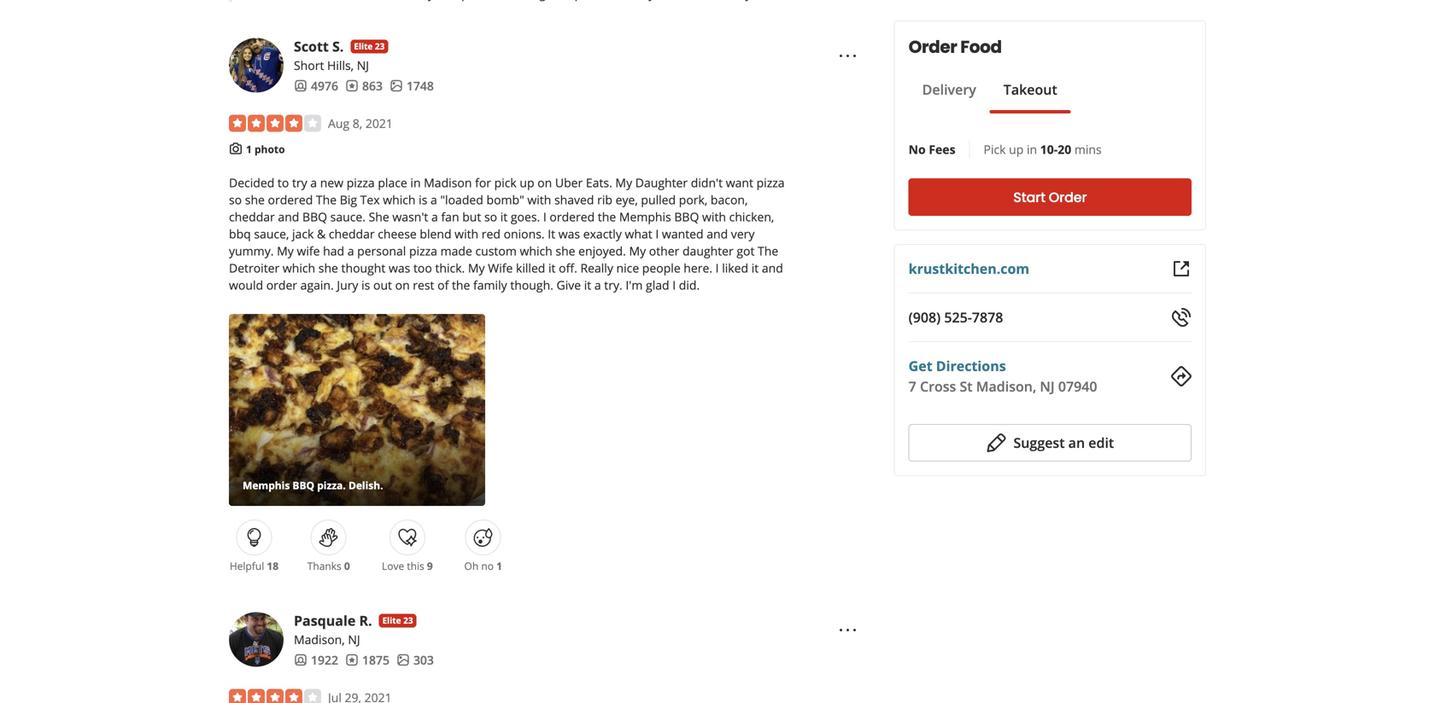 Task type: locate. For each thing, give the bounding box(es) containing it.
nj inside get directions 7 cross st madison, nj 07940
[[1040, 378, 1055, 396]]

16 photos v2 image left 303
[[396, 654, 410, 668]]

0 vertical spatial is
[[419, 192, 427, 208]]

1 vertical spatial 1
[[496, 559, 502, 573]]

red
[[482, 226, 501, 242]]

reviews element down hills,
[[345, 77, 383, 94]]

elite inside elite 23 madison, nj
[[382, 615, 401, 627]]

elite right s.
[[354, 40, 373, 52]]

8,
[[353, 115, 362, 131]]

23 for scott s.
[[375, 40, 385, 52]]

2 vertical spatial which
[[283, 260, 315, 276]]

is up wasn't
[[419, 192, 427, 208]]

23 for pasquale r.
[[403, 615, 413, 627]]

krustkitchen.com link
[[909, 260, 1030, 278]]

on left uber at the top of page
[[538, 174, 552, 191]]

ordered down shaved
[[550, 209, 595, 225]]

with up goes.
[[527, 192, 551, 208]]

0 vertical spatial she
[[245, 192, 265, 208]]

16 photos v2 image for r.
[[396, 654, 410, 668]]

0 vertical spatial and
[[278, 209, 299, 225]]

madison, inside elite 23 madison, nj
[[294, 632, 345, 648]]

blend
[[420, 226, 452, 242]]

friends element containing 4976
[[294, 77, 338, 94]]

pasquale
[[294, 612, 356, 630]]

2 horizontal spatial with
[[702, 209, 726, 225]]

order up delivery
[[909, 35, 957, 59]]

0 vertical spatial photos element
[[390, 77, 434, 94]]

1 vertical spatial in
[[410, 174, 421, 191]]

1 photo
[[246, 142, 285, 156]]

order right start
[[1049, 188, 1087, 207]]

1 horizontal spatial on
[[538, 174, 552, 191]]

1 right 16 camera v2 image
[[246, 142, 252, 156]]

16 photos v2 image left 1748
[[390, 79, 403, 93]]

a down madison
[[431, 192, 437, 208]]

made
[[440, 243, 472, 259]]

photos element right 1875
[[396, 652, 434, 669]]

on
[[538, 174, 552, 191], [395, 277, 410, 293]]

4 star rating image up photo
[[229, 115, 321, 132]]

aug
[[328, 115, 350, 131]]

0 horizontal spatial on
[[395, 277, 410, 293]]

in right place
[[410, 174, 421, 191]]

16 photos v2 image for s.
[[390, 79, 403, 93]]

cross
[[920, 378, 956, 396]]

photos element right "863"
[[390, 77, 434, 94]]

friends element
[[294, 77, 338, 94], [294, 652, 338, 669]]

on right out
[[395, 277, 410, 293]]

pick
[[494, 174, 517, 191]]

rest
[[413, 277, 434, 293]]

ordered down to
[[268, 192, 313, 208]]

2 reviews element from the top
[[345, 652, 390, 669]]

nj right hills,
[[357, 57, 369, 73]]

tab list
[[909, 79, 1071, 114]]

pizza right want
[[757, 174, 785, 191]]

nj up 16 review v2 icon at the left
[[348, 632, 360, 648]]

a right try
[[310, 174, 317, 191]]

0 vertical spatial 23
[[375, 40, 385, 52]]

it left off.
[[548, 260, 556, 276]]

is
[[419, 192, 427, 208], [361, 277, 370, 293]]

(908)
[[909, 308, 941, 327]]

she up off.
[[556, 243, 575, 259]]

it
[[548, 226, 555, 242]]

1 horizontal spatial 1
[[496, 559, 502, 573]]

love this 9
[[382, 559, 433, 573]]

10-
[[1040, 141, 1058, 158]]

a left try.
[[594, 277, 601, 293]]

0 horizontal spatial so
[[229, 192, 242, 208]]

an
[[1068, 434, 1085, 452]]

16 friends v2 image left 1922
[[294, 654, 308, 668]]

0 vertical spatial 4 star rating image
[[229, 115, 321, 132]]

0 vertical spatial 16 photos v2 image
[[390, 79, 403, 93]]

16 review v2 image
[[345, 654, 359, 668]]

0 horizontal spatial 23
[[375, 40, 385, 52]]

pizza up tex
[[347, 174, 375, 191]]

photos element
[[390, 77, 434, 94], [396, 652, 434, 669]]

elite 23 link right r.
[[379, 614, 417, 628]]

0 vertical spatial ordered
[[268, 192, 313, 208]]

1 vertical spatial she
[[556, 243, 575, 259]]

photos element for pasquale r.
[[396, 652, 434, 669]]

1 vertical spatial friends element
[[294, 652, 338, 669]]

1 horizontal spatial order
[[1049, 188, 1087, 207]]

enjoyed.
[[578, 243, 626, 259]]

the right of
[[452, 277, 470, 293]]

reviews element
[[345, 77, 383, 94], [345, 652, 390, 669]]

cheddar down sauce.
[[329, 226, 375, 242]]

pizza
[[347, 174, 375, 191], [757, 174, 785, 191], [409, 243, 437, 259]]

0 vertical spatial madison,
[[976, 378, 1036, 396]]

0 horizontal spatial cheddar
[[229, 209, 275, 225]]

16 friends v2 image
[[294, 79, 308, 93], [294, 654, 308, 668]]

0 horizontal spatial bbq
[[302, 209, 327, 225]]

0 vertical spatial in
[[1027, 141, 1037, 158]]

0 horizontal spatial up
[[520, 174, 534, 191]]

and
[[278, 209, 299, 225], [707, 226, 728, 242], [762, 260, 783, 276]]

1 horizontal spatial the
[[758, 243, 778, 259]]

(0 reactions) element
[[344, 559, 350, 573]]

bbq up wanted
[[674, 209, 699, 225]]

2 4 star rating image from the top
[[229, 690, 321, 704]]

thick.
[[435, 260, 465, 276]]

16 friends v2 image down short
[[294, 79, 308, 93]]

elite 23 madison, nj
[[294, 615, 413, 648]]

so down "decided"
[[229, 192, 242, 208]]

onions.
[[504, 226, 545, 242]]

had
[[323, 243, 344, 259]]

the right got
[[758, 243, 778, 259]]

the down rib
[[598, 209, 616, 225]]

of
[[438, 277, 449, 293]]

fees
[[929, 141, 956, 158]]

eye,
[[616, 192, 638, 208]]

1 horizontal spatial she
[[318, 260, 338, 276]]

with
[[527, 192, 551, 208], [702, 209, 726, 225], [455, 226, 479, 242]]

was left too
[[389, 260, 410, 276]]

1 vertical spatial 4 star rating image
[[229, 690, 321, 704]]

1 vertical spatial 16 photos v2 image
[[396, 654, 410, 668]]

reviews element for pasquale r.
[[345, 652, 390, 669]]

which down wife
[[283, 260, 315, 276]]

1 vertical spatial which
[[520, 243, 553, 259]]

2021
[[365, 115, 393, 131]]

0 vertical spatial 16 friends v2 image
[[294, 79, 308, 93]]

order
[[909, 35, 957, 59], [1049, 188, 1087, 207]]

try
[[292, 174, 307, 191]]

2 vertical spatial she
[[318, 260, 338, 276]]

photos element containing 1748
[[390, 77, 434, 94]]

in inside decided to try a new pizza place in madison for pick up on uber eats.  my daughter didn't want pizza so she ordered the big tex which is a "loaded bomb" with shaved rib eye, pulled pork, bacon, cheddar and bbq sauce.  she wasn't a fan but so it goes.  i ordered the memphis bbq with chicken, bbq sauce, jack & cheddar cheese blend with red onions. it was exactly what i wanted and very yummy.  my wife had a personal pizza made custom which she enjoyed.  my other daughter got the detroiter which she thought was too thick.  my wife killed it off.  really nice people here.  i liked it and would order again.  jury is out on rest of the family though.  give it a try.  i'm glad i did.
[[410, 174, 421, 191]]

7
[[909, 378, 916, 396]]

nice
[[616, 260, 639, 276]]

2 horizontal spatial which
[[520, 243, 553, 259]]

uber
[[555, 174, 583, 191]]

friends element for pasquale
[[294, 652, 338, 669]]

16 review v2 image
[[345, 79, 359, 93]]

0 vertical spatial up
[[1009, 141, 1024, 158]]

bbq
[[302, 209, 327, 225], [674, 209, 699, 225]]

1 friends element from the top
[[294, 77, 338, 94]]

23 up "863"
[[375, 40, 385, 52]]

16 friends v2 image for scott s.
[[294, 79, 308, 93]]

1 horizontal spatial so
[[484, 209, 497, 225]]

with down bacon,
[[702, 209, 726, 225]]

give
[[557, 277, 581, 293]]

7878
[[972, 308, 1003, 327]]

16 photos v2 image
[[390, 79, 403, 93], [396, 654, 410, 668]]

up right the pick
[[520, 174, 534, 191]]

cheddar up bbq
[[229, 209, 275, 225]]

1 vertical spatial elite
[[382, 615, 401, 627]]

pick up in 10-20 mins
[[984, 141, 1102, 158]]

1 horizontal spatial madison,
[[976, 378, 1036, 396]]

4 star rating image down photo of pasquale r.
[[229, 690, 321, 704]]

23
[[375, 40, 385, 52], [403, 615, 413, 627]]

i left liked
[[716, 260, 719, 276]]

oh
[[464, 559, 479, 573]]

photo
[[255, 142, 285, 156]]

new
[[320, 174, 343, 191]]

1 vertical spatial 16 friends v2 image
[[294, 654, 308, 668]]

takeout tab panel
[[909, 114, 1071, 120]]

0 horizontal spatial the
[[452, 277, 470, 293]]

though.
[[510, 277, 553, 293]]

1 horizontal spatial up
[[1009, 141, 1024, 158]]

1 vertical spatial with
[[702, 209, 726, 225]]

1 16 friends v2 image from the top
[[294, 79, 308, 93]]

in left 10-
[[1027, 141, 1037, 158]]

fan
[[441, 209, 459, 225]]

reviews element containing 1875
[[345, 652, 390, 669]]

which down place
[[383, 192, 416, 208]]

1 vertical spatial madison,
[[294, 632, 345, 648]]

1 vertical spatial 23
[[403, 615, 413, 627]]

0 horizontal spatial the
[[316, 192, 337, 208]]

and up daughter
[[707, 226, 728, 242]]

madison, down pasquale
[[294, 632, 345, 648]]

friends element containing 1922
[[294, 652, 338, 669]]

elite inside elite 23 short hills, nj
[[354, 40, 373, 52]]

4 star rating image
[[229, 115, 321, 132], [229, 690, 321, 704]]

she down had
[[318, 260, 338, 276]]

elite 23 link
[[351, 40, 388, 53], [379, 614, 417, 628]]

18
[[267, 559, 279, 573]]

and up jack
[[278, 209, 299, 225]]

1 vertical spatial elite 23 link
[[379, 614, 417, 628]]

1 horizontal spatial which
[[383, 192, 416, 208]]

2 horizontal spatial pizza
[[757, 174, 785, 191]]

0 horizontal spatial she
[[245, 192, 265, 208]]

was
[[558, 226, 580, 242], [389, 260, 410, 276]]

elite 23 link for scott s.
[[351, 40, 388, 53]]

1 horizontal spatial cheddar
[[329, 226, 375, 242]]

elite 23 link right s.
[[351, 40, 388, 53]]

liked
[[722, 260, 748, 276]]

1 horizontal spatial 23
[[403, 615, 413, 627]]

4 star rating image for pasquale r.
[[229, 690, 321, 704]]

friends element left 16 review v2 icon at the left
[[294, 652, 338, 669]]

1
[[246, 142, 252, 156], [496, 559, 502, 573]]

0 vertical spatial so
[[229, 192, 242, 208]]

2 horizontal spatial she
[[556, 243, 575, 259]]

1 vertical spatial order
[[1049, 188, 1087, 207]]

0 horizontal spatial in
[[410, 174, 421, 191]]

2 16 friends v2 image from the top
[[294, 654, 308, 668]]

1 horizontal spatial bbq
[[674, 209, 699, 225]]

23 inside elite 23 short hills, nj
[[375, 40, 385, 52]]

for
[[475, 174, 491, 191]]

elite
[[354, 40, 373, 52], [382, 615, 401, 627]]

1 vertical spatial photos element
[[396, 652, 434, 669]]

pasquale r. link
[[294, 612, 372, 630]]

1 reviews element from the top
[[345, 77, 383, 94]]

2 friends element from the top
[[294, 652, 338, 669]]

1 right no
[[496, 559, 502, 573]]

2 vertical spatial nj
[[348, 632, 360, 648]]

1 vertical spatial was
[[389, 260, 410, 276]]

"loaded
[[440, 192, 483, 208]]

reviews element for scott s.
[[345, 77, 383, 94]]

1 vertical spatial cheddar
[[329, 226, 375, 242]]

no
[[909, 141, 926, 158]]

1 vertical spatial is
[[361, 277, 370, 293]]

23 inside elite 23 madison, nj
[[403, 615, 413, 627]]

i up other
[[656, 226, 659, 242]]

1 vertical spatial on
[[395, 277, 410, 293]]

it down bomb"
[[500, 209, 508, 225]]

0 vertical spatial friends element
[[294, 77, 338, 94]]

0 vertical spatial reviews element
[[345, 77, 383, 94]]

decided to try a new pizza place in madison for pick up on uber eats.  my daughter didn't want pizza so she ordered the big tex which is a "loaded bomb" with shaved rib eye, pulled pork, bacon, cheddar and bbq sauce.  she wasn't a fan but so it goes.  i ordered the memphis bbq with chicken, bbq sauce, jack & cheddar cheese blend with red onions. it was exactly what i wanted and very yummy.  my wife had a personal pizza made custom which she enjoyed.  my other daughter got the detroiter which she thought was too thick.  my wife killed it off.  really nice people here.  i liked it and would order again.  jury is out on rest of the family though.  give it a try.  i'm glad i did.
[[229, 174, 785, 293]]

2 horizontal spatial and
[[762, 260, 783, 276]]

my up eye,
[[615, 174, 632, 191]]

0 vertical spatial 1
[[246, 142, 252, 156]]

and right liked
[[762, 260, 783, 276]]

photos element containing 303
[[396, 652, 434, 669]]

1 4 star rating image from the top
[[229, 115, 321, 132]]

1 horizontal spatial and
[[707, 226, 728, 242]]

24 phone v2 image
[[1171, 308, 1192, 328]]

1 horizontal spatial was
[[558, 226, 580, 242]]

bacon,
[[711, 192, 748, 208]]

friends element down short
[[294, 77, 338, 94]]

is left out
[[361, 277, 370, 293]]

(9 reactions) element
[[427, 559, 433, 573]]

23 right r.
[[403, 615, 413, 627]]

detroiter
[[229, 260, 280, 276]]

up inside decided to try a new pizza place in madison for pick up on uber eats.  my daughter didn't want pizza so she ordered the big tex which is a "loaded bomb" with shaved rib eye, pulled pork, bacon, cheddar and bbq sauce.  she wasn't a fan but so it goes.  i ordered the memphis bbq with chicken, bbq sauce, jack & cheddar cheese blend with red onions. it was exactly what i wanted and very yummy.  my wife had a personal pizza made custom which she enjoyed.  my other daughter got the detroiter which she thought was too thick.  my wife killed it off.  really nice people here.  i liked it and would order again.  jury is out on rest of the family though.  give it a try.  i'm glad i did.
[[520, 174, 534, 191]]

she down "decided"
[[245, 192, 265, 208]]

reviews element down elite 23 madison, nj
[[345, 652, 390, 669]]

1 vertical spatial nj
[[1040, 378, 1055, 396]]

up right pick
[[1009, 141, 1024, 158]]

madison, right st
[[976, 378, 1036, 396]]

it right give
[[584, 277, 591, 293]]

0 vertical spatial which
[[383, 192, 416, 208]]

sauce,
[[254, 226, 289, 242]]

she
[[245, 192, 265, 208], [556, 243, 575, 259], [318, 260, 338, 276]]

1 vertical spatial up
[[520, 174, 534, 191]]

1 horizontal spatial ordered
[[550, 209, 595, 225]]

wife
[[488, 260, 513, 276]]

get directions 7 cross st madison, nj 07940
[[909, 357, 1097, 396]]

0 horizontal spatial and
[[278, 209, 299, 225]]

reviews element containing 863
[[345, 77, 383, 94]]

0 horizontal spatial was
[[389, 260, 410, 276]]

was right it
[[558, 226, 580, 242]]

off.
[[559, 260, 577, 276]]

0 vertical spatial on
[[538, 174, 552, 191]]

the
[[316, 192, 337, 208], [758, 243, 778, 259]]

elite right r.
[[382, 615, 401, 627]]

a
[[310, 174, 317, 191], [431, 192, 437, 208], [431, 209, 438, 225], [347, 243, 354, 259], [594, 277, 601, 293]]

pizza up too
[[409, 243, 437, 259]]

0 vertical spatial elite
[[354, 40, 373, 52]]

the down new
[[316, 192, 337, 208]]

1748
[[407, 78, 434, 94]]

1 horizontal spatial with
[[527, 192, 551, 208]]

nj left 07940
[[1040, 378, 1055, 396]]

0 horizontal spatial elite
[[354, 40, 373, 52]]

(1 reaction) element
[[496, 559, 502, 573]]

try.
[[604, 277, 623, 293]]

my down sauce,
[[277, 243, 294, 259]]

start order button
[[909, 179, 1192, 216]]

0 horizontal spatial madison,
[[294, 632, 345, 648]]

directions
[[936, 357, 1006, 375]]

with down but
[[455, 226, 479, 242]]

0 vertical spatial elite 23 link
[[351, 40, 388, 53]]

so up red at left top
[[484, 209, 497, 225]]

bbq up the &
[[302, 209, 327, 225]]

0 horizontal spatial with
[[455, 226, 479, 242]]

jury
[[337, 277, 358, 293]]

which up killed
[[520, 243, 553, 259]]

1 vertical spatial reviews element
[[345, 652, 390, 669]]

my
[[615, 174, 632, 191], [277, 243, 294, 259], [629, 243, 646, 259], [468, 260, 485, 276]]



Task type: vqa. For each thing, say whether or not it's contained in the screenshot.
the middle 'which'
yes



Task type: describe. For each thing, give the bounding box(es) containing it.
1 horizontal spatial is
[[419, 192, 427, 208]]

0 vertical spatial was
[[558, 226, 580, 242]]

elite 23 link for pasquale r.
[[379, 614, 417, 628]]

memphis
[[619, 209, 671, 225]]

she
[[369, 209, 389, 225]]

menu image
[[838, 46, 858, 66]]

thanks
[[307, 559, 342, 573]]

aug 8, 2021
[[328, 115, 393, 131]]

exactly
[[583, 226, 622, 242]]

pick
[[984, 141, 1006, 158]]

start order
[[1013, 188, 1087, 207]]

order food
[[909, 35, 1002, 59]]

wife
[[297, 243, 320, 259]]

r.
[[359, 612, 372, 630]]

very
[[731, 226, 755, 242]]

wanted
[[662, 226, 704, 242]]

suggest
[[1014, 434, 1065, 452]]

scott
[[294, 37, 329, 55]]

1 vertical spatial the
[[452, 277, 470, 293]]

shaved
[[554, 192, 594, 208]]

place
[[378, 174, 407, 191]]

24 pencil v2 image
[[986, 433, 1007, 454]]

krustkitchen.com
[[909, 260, 1030, 278]]

303
[[413, 652, 434, 669]]

jack
[[292, 226, 314, 242]]

madison
[[424, 174, 472, 191]]

no
[[481, 559, 494, 573]]

it down got
[[752, 260, 759, 276]]

chicken,
[[729, 209, 774, 225]]

07940
[[1058, 378, 1097, 396]]

delivery
[[922, 80, 976, 99]]

&
[[317, 226, 326, 242]]

but
[[462, 209, 481, 225]]

too
[[413, 260, 432, 276]]

no fees
[[909, 141, 956, 158]]

0 vertical spatial the
[[598, 209, 616, 225]]

my up family at the left top of page
[[468, 260, 485, 276]]

1875
[[362, 652, 390, 669]]

yummy.
[[229, 243, 274, 259]]

1 photo link
[[246, 142, 285, 156]]

want
[[726, 174, 753, 191]]

personal
[[357, 243, 406, 259]]

daughter
[[635, 174, 688, 191]]

suggest an edit button
[[909, 425, 1192, 462]]

i'm
[[626, 277, 643, 293]]

bomb"
[[487, 192, 524, 208]]

i left did.
[[673, 277, 676, 293]]

helpful 18
[[230, 559, 279, 573]]

0 vertical spatial cheddar
[[229, 209, 275, 225]]

1 horizontal spatial pizza
[[409, 243, 437, 259]]

0 horizontal spatial 1
[[246, 142, 252, 156]]

rib
[[597, 192, 612, 208]]

my down what
[[629, 243, 646, 259]]

photos element for scott s.
[[390, 77, 434, 94]]

0 horizontal spatial order
[[909, 35, 957, 59]]

eats.
[[586, 174, 612, 191]]

nj inside elite 23 short hills, nj
[[357, 57, 369, 73]]

other
[[649, 243, 679, 259]]

pasquale r.
[[294, 612, 372, 630]]

24 external link v2 image
[[1171, 259, 1192, 279]]

1 horizontal spatial in
[[1027, 141, 1037, 158]]

1 vertical spatial ordered
[[550, 209, 595, 225]]

elite for pasquale r.
[[382, 615, 401, 627]]

st
[[960, 378, 973, 396]]

16 camera v2 image
[[229, 142, 243, 156]]

didn't
[[691, 174, 723, 191]]

tex
[[360, 192, 380, 208]]

to
[[278, 174, 289, 191]]

0 vertical spatial the
[[316, 192, 337, 208]]

9
[[427, 559, 433, 573]]

decided
[[229, 174, 274, 191]]

a left fan
[[431, 209, 438, 225]]

(18 reactions) element
[[267, 559, 279, 573]]

i right goes.
[[543, 209, 547, 225]]

photo of scott s. image
[[229, 38, 284, 93]]

(908) 525-7878
[[909, 308, 1003, 327]]

get directions link
[[909, 357, 1006, 375]]

did.
[[679, 277, 700, 293]]

this
[[407, 559, 424, 573]]

oh no 1
[[464, 559, 502, 573]]

get
[[909, 357, 933, 375]]

scott s. link
[[294, 37, 344, 55]]

4976
[[311, 78, 338, 94]]

1 vertical spatial so
[[484, 209, 497, 225]]

short
[[294, 57, 324, 73]]

menu image
[[838, 620, 858, 641]]

a right had
[[347, 243, 354, 259]]

0 horizontal spatial which
[[283, 260, 315, 276]]

thanks 0
[[307, 559, 350, 573]]

start
[[1013, 188, 1046, 207]]

1 bbq from the left
[[302, 209, 327, 225]]

family
[[473, 277, 507, 293]]

0 horizontal spatial ordered
[[268, 192, 313, 208]]

custom
[[475, 243, 517, 259]]

madison, inside get directions 7 cross st madison, nj 07940
[[976, 378, 1036, 396]]

suggest an edit
[[1014, 434, 1114, 452]]

love
[[382, 559, 404, 573]]

0 horizontal spatial pizza
[[347, 174, 375, 191]]

525-
[[944, 308, 972, 327]]

got
[[737, 243, 755, 259]]

takeout
[[1004, 80, 1057, 99]]

photo of pasquale r. image
[[229, 613, 284, 667]]

1 vertical spatial and
[[707, 226, 728, 242]]

0 vertical spatial with
[[527, 192, 551, 208]]

glad
[[646, 277, 669, 293]]

elite for scott s.
[[354, 40, 373, 52]]

friends element for scott
[[294, 77, 338, 94]]

order inside button
[[1049, 188, 1087, 207]]

again.
[[300, 277, 334, 293]]

pork,
[[679, 192, 708, 208]]

helpful
[[230, 559, 264, 573]]

people
[[642, 260, 681, 276]]

killed
[[516, 260, 545, 276]]

nj inside elite 23 madison, nj
[[348, 632, 360, 648]]

2 vertical spatial with
[[455, 226, 479, 242]]

mins
[[1075, 141, 1102, 158]]

2 vertical spatial and
[[762, 260, 783, 276]]

4 star rating image for scott s.
[[229, 115, 321, 132]]

tab list containing delivery
[[909, 79, 1071, 114]]

0 horizontal spatial is
[[361, 277, 370, 293]]

food
[[960, 35, 1002, 59]]

16 friends v2 image for pasquale r.
[[294, 654, 308, 668]]

1 vertical spatial the
[[758, 243, 778, 259]]

bbq
[[229, 226, 251, 242]]

2 bbq from the left
[[674, 209, 699, 225]]

24 directions v2 image
[[1171, 366, 1192, 387]]



